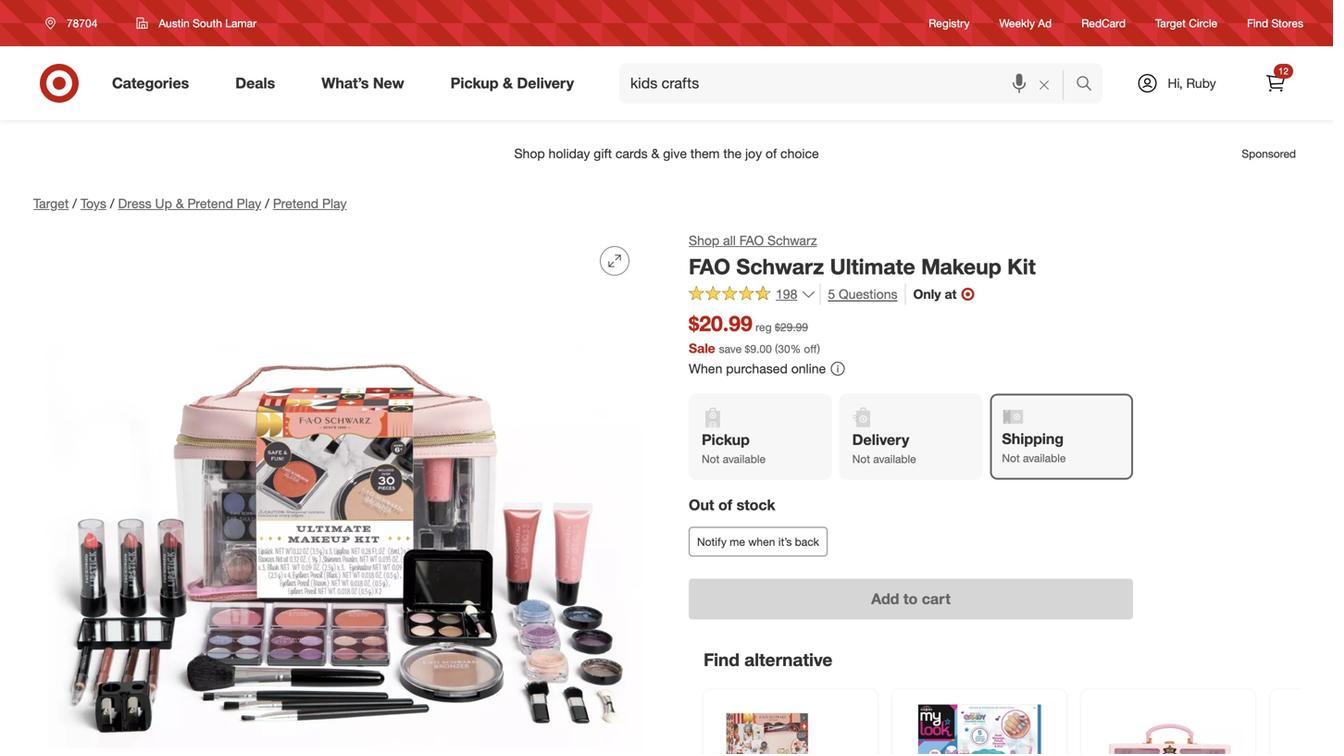 Task type: locate. For each thing, give the bounding box(es) containing it.
not inside shipping not available
[[1002, 451, 1020, 465]]

not inside delivery not available
[[853, 452, 870, 466]]

available inside pickup not available
[[723, 452, 766, 466]]

%
[[791, 342, 801, 356]]

what's
[[322, 74, 369, 92]]

delivery
[[517, 74, 574, 92], [853, 431, 910, 449]]

1 horizontal spatial not
[[853, 452, 870, 466]]

0 horizontal spatial pretend
[[188, 195, 233, 212]]

12 link
[[1256, 63, 1296, 104]]

available inside shipping not available
[[1023, 451, 1066, 465]]

pickup up of
[[702, 431, 750, 449]]

5 questions link
[[820, 284, 898, 305]]

off
[[804, 342, 817, 356]]

0 vertical spatial target
[[1156, 16, 1186, 30]]

fao
[[740, 232, 764, 249], [689, 254, 731, 280]]

when
[[689, 361, 723, 377]]

find left stores at the top
[[1248, 16, 1269, 30]]

0 vertical spatial schwarz
[[768, 232, 817, 249]]

1 horizontal spatial find
[[1248, 16, 1269, 30]]

1 pretend from the left
[[188, 195, 233, 212]]

notify me when it's back
[[697, 535, 819, 549]]

fao down shop
[[689, 254, 731, 280]]

5 questions
[[828, 286, 898, 303]]

add to cart button
[[689, 579, 1134, 620]]

/ left toys link
[[72, 195, 77, 212]]

shop all fao schwarz fao schwarz ultimate makeup kit
[[689, 232, 1036, 280]]

0 horizontal spatial find
[[704, 649, 740, 671]]

0 horizontal spatial pickup
[[451, 74, 499, 92]]

shipping not available
[[1002, 430, 1066, 465]]

/ right toys link
[[110, 195, 114, 212]]

198
[[776, 286, 798, 303]]

not
[[1002, 451, 1020, 465], [702, 452, 720, 466], [853, 452, 870, 466]]

0 horizontal spatial not
[[702, 452, 720, 466]]

fao right all
[[740, 232, 764, 249]]

back
[[795, 535, 819, 549]]

2 pretend from the left
[[273, 195, 319, 212]]

new
[[373, 74, 404, 92]]

categories link
[[96, 63, 212, 104]]

1 horizontal spatial play
[[322, 195, 347, 212]]

2 horizontal spatial /
[[265, 195, 269, 212]]

cart
[[922, 590, 951, 608]]

0 horizontal spatial available
[[723, 452, 766, 466]]

search
[[1068, 76, 1112, 94]]

makeup
[[921, 254, 1002, 280]]

austin south lamar
[[159, 16, 257, 30]]

1 vertical spatial find
[[704, 649, 740, 671]]

not inside pickup not available
[[702, 452, 720, 466]]

)
[[817, 342, 820, 356]]

1 horizontal spatial /
[[110, 195, 114, 212]]

find left alternative on the right of the page
[[704, 649, 740, 671]]

&
[[503, 74, 513, 92], [176, 195, 184, 212]]

What can we help you find? suggestions appear below search field
[[620, 63, 1081, 104]]

to
[[904, 590, 918, 608]]

1 horizontal spatial &
[[503, 74, 513, 92]]

out
[[689, 496, 715, 514]]

weekly ad
[[1000, 16, 1052, 30]]

1 horizontal spatial pretend
[[273, 195, 319, 212]]

what's new
[[322, 74, 404, 92]]

alternative
[[745, 649, 833, 671]]

ad
[[1038, 16, 1052, 30]]

pickup & delivery
[[451, 74, 574, 92]]

pickup inside the pickup & delivery link
[[451, 74, 499, 92]]

2 horizontal spatial available
[[1023, 451, 1066, 465]]

0 horizontal spatial delivery
[[517, 74, 574, 92]]

9.00
[[750, 342, 772, 356]]

$
[[745, 342, 750, 356]]

available inside delivery not available
[[874, 452, 917, 466]]

pretend
[[188, 195, 233, 212], [273, 195, 319, 212]]

2 horizontal spatial not
[[1002, 451, 1020, 465]]

categories
[[112, 74, 189, 92]]

0 vertical spatial &
[[503, 74, 513, 92]]

(
[[775, 342, 778, 356]]

1 vertical spatial &
[[176, 195, 184, 212]]

toys
[[81, 195, 106, 212]]

what's new link
[[306, 63, 428, 104]]

find stores
[[1248, 16, 1304, 30]]

pretend play link
[[273, 195, 347, 212]]

not for shipping
[[1002, 451, 1020, 465]]

pickup right new
[[451, 74, 499, 92]]

not for pickup
[[702, 452, 720, 466]]

my look 5-in-1 ultimate nail & hand spa activity kit image
[[904, 701, 1056, 755]]

78704
[[67, 16, 98, 30]]

1 horizontal spatial available
[[874, 452, 917, 466]]

0 vertical spatial pickup
[[451, 74, 499, 92]]

target for target / toys / dress up & pretend play / pretend play
[[33, 195, 69, 212]]

add
[[872, 590, 900, 608]]

pickup inside pickup not available
[[702, 431, 750, 449]]

1 horizontal spatial pickup
[[702, 431, 750, 449]]

add to cart
[[872, 590, 951, 608]]

1 vertical spatial delivery
[[853, 431, 910, 449]]

schwarz
[[768, 232, 817, 249], [737, 254, 824, 280]]

1 vertical spatial pickup
[[702, 431, 750, 449]]

deals link
[[220, 63, 298, 104]]

1 horizontal spatial target
[[1156, 16, 1186, 30]]

play
[[237, 195, 261, 212], [322, 195, 347, 212]]

lamar
[[225, 16, 257, 30]]

/ left pretend play link
[[265, 195, 269, 212]]

1 horizontal spatial delivery
[[853, 431, 910, 449]]

0 vertical spatial find
[[1248, 16, 1269, 30]]

target
[[1156, 16, 1186, 30], [33, 195, 69, 212]]

disney princess style collection makeup tote image
[[1093, 701, 1245, 755]]

available for pickup
[[723, 452, 766, 466]]

2 / from the left
[[110, 195, 114, 212]]

target left toys link
[[33, 195, 69, 212]]

pickup
[[451, 74, 499, 92], [702, 431, 750, 449]]

0 horizontal spatial &
[[176, 195, 184, 212]]

0 horizontal spatial /
[[72, 195, 77, 212]]

ultimate
[[830, 254, 916, 280]]

only
[[914, 286, 941, 303]]

0 horizontal spatial play
[[237, 195, 261, 212]]

1 vertical spatial target
[[33, 195, 69, 212]]

1 horizontal spatial fao
[[740, 232, 764, 249]]

fao schwarz glamour go designer purse & accessories image
[[715, 701, 867, 755]]

online
[[792, 361, 826, 377]]

when purchased online
[[689, 361, 826, 377]]

0 horizontal spatial fao
[[689, 254, 731, 280]]

0 horizontal spatial target
[[33, 195, 69, 212]]

/
[[72, 195, 77, 212], [110, 195, 114, 212], [265, 195, 269, 212]]

0 vertical spatial delivery
[[517, 74, 574, 92]]

78704 button
[[33, 6, 117, 40]]

target left circle on the top right of page
[[1156, 16, 1186, 30]]

1 / from the left
[[72, 195, 77, 212]]



Task type: describe. For each thing, give the bounding box(es) containing it.
dress
[[118, 195, 152, 212]]

shop
[[689, 232, 720, 249]]

fao schwarz ultimate makeup kit, 1 of 11 image
[[33, 232, 645, 755]]

kit
[[1008, 254, 1036, 280]]

dress up & pretend play link
[[118, 195, 261, 212]]

notify me when it's back button
[[689, 527, 828, 557]]

available for delivery
[[874, 452, 917, 466]]

austin south lamar button
[[124, 6, 269, 40]]

out of stock
[[689, 496, 776, 514]]

reg
[[756, 320, 772, 334]]

search button
[[1068, 63, 1112, 107]]

30
[[778, 342, 791, 356]]

toys link
[[81, 195, 106, 212]]

stores
[[1272, 16, 1304, 30]]

$20.99
[[689, 311, 753, 337]]

pickup not available
[[702, 431, 766, 466]]

0 vertical spatial fao
[[740, 232, 764, 249]]

pickup for &
[[451, 74, 499, 92]]

up
[[155, 195, 172, 212]]

pickup & delivery link
[[435, 63, 597, 104]]

2 play from the left
[[322, 195, 347, 212]]

shipping
[[1002, 430, 1064, 448]]

at
[[945, 286, 957, 303]]

1 vertical spatial schwarz
[[737, 254, 824, 280]]

circle
[[1189, 16, 1218, 30]]

advertisement region
[[19, 132, 1315, 176]]

available for shipping
[[1023, 451, 1066, 465]]

target for target circle
[[1156, 16, 1186, 30]]

redcard
[[1082, 16, 1126, 30]]

weekly ad link
[[1000, 15, 1052, 31]]

stock
[[737, 496, 776, 514]]

198 link
[[689, 284, 816, 307]]

austin
[[159, 16, 190, 30]]

questions
[[839, 286, 898, 303]]

of
[[719, 496, 733, 514]]

delivery inside the pickup & delivery link
[[517, 74, 574, 92]]

target circle link
[[1156, 15, 1218, 31]]

12
[[1279, 65, 1289, 77]]

redcard link
[[1082, 15, 1126, 31]]

find for find stores
[[1248, 16, 1269, 30]]

save
[[719, 342, 742, 356]]

delivery not available
[[853, 431, 917, 466]]

target circle
[[1156, 16, 1218, 30]]

not for delivery
[[853, 452, 870, 466]]

registry
[[929, 16, 970, 30]]

1 play from the left
[[237, 195, 261, 212]]

sale
[[689, 340, 716, 356]]

notify
[[697, 535, 727, 549]]

hi, ruby
[[1168, 75, 1217, 91]]

delivery inside delivery not available
[[853, 431, 910, 449]]

me
[[730, 535, 745, 549]]

find stores link
[[1248, 15, 1304, 31]]

south
[[193, 16, 222, 30]]

target / toys / dress up & pretend play / pretend play
[[33, 195, 347, 212]]

target link
[[33, 195, 69, 212]]

ruby
[[1187, 75, 1217, 91]]

registry link
[[929, 15, 970, 31]]

all
[[723, 232, 736, 249]]

when
[[749, 535, 776, 549]]

hi,
[[1168, 75, 1183, 91]]

$29.99
[[775, 320, 808, 334]]

it's
[[779, 535, 792, 549]]

1 vertical spatial fao
[[689, 254, 731, 280]]

deals
[[235, 74, 275, 92]]

purchased
[[726, 361, 788, 377]]

pickup for not
[[702, 431, 750, 449]]

$20.99 reg $29.99 sale save $ 9.00 ( 30 % off )
[[689, 311, 820, 356]]

only at
[[914, 286, 957, 303]]

& inside the pickup & delivery link
[[503, 74, 513, 92]]

3 / from the left
[[265, 195, 269, 212]]

5
[[828, 286, 835, 303]]

weekly
[[1000, 16, 1035, 30]]

find for find alternative
[[704, 649, 740, 671]]

find alternative
[[704, 649, 833, 671]]



Task type: vqa. For each thing, say whether or not it's contained in the screenshot.
first / from right
yes



